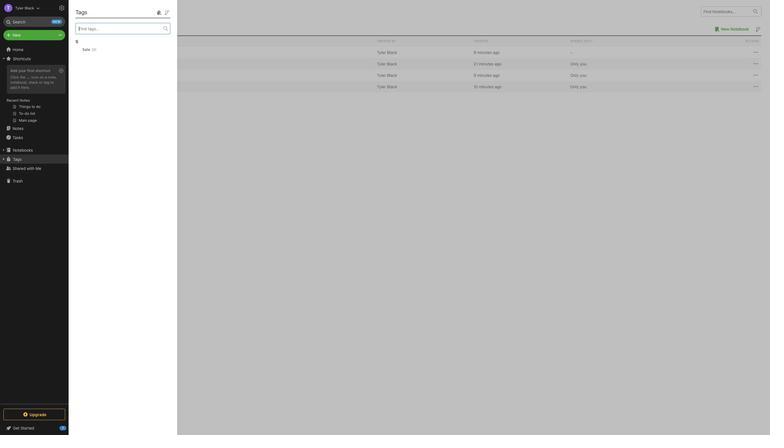 Task type: locate. For each thing, give the bounding box(es) containing it.
minutes inside first notebook row
[[478, 50, 492, 55]]

you inside to-do list row
[[581, 84, 587, 89]]

1 9 minutes ago from the top
[[474, 50, 500, 55]]

tags button
[[0, 155, 68, 164]]

ago for main page row
[[495, 61, 502, 66]]

0 horizontal spatial tags
[[13, 157, 22, 162]]

only inside main page row
[[571, 61, 579, 66]]

minutes right 21
[[479, 61, 494, 66]]

Search text field
[[7, 17, 61, 27]]

s
[[76, 39, 78, 44]]

ago
[[494, 50, 500, 55], [495, 61, 502, 66], [494, 73, 500, 78], [495, 84, 502, 89]]

21 minutes ago
[[474, 61, 502, 66]]

only you for 9 minutes ago
[[571, 73, 587, 78]]

minutes for things to do row
[[478, 73, 492, 78]]

1 vertical spatial 9
[[474, 73, 477, 78]]

tyler black
[[15, 6, 34, 10], [377, 50, 398, 55], [377, 61, 398, 66], [377, 73, 398, 78], [377, 84, 398, 89]]

by
[[393, 39, 397, 43]]

first notebook row
[[77, 47, 762, 58]]

1 9 from the top
[[474, 50, 477, 55]]

new
[[722, 27, 730, 31], [13, 33, 21, 37]]

new up actions button
[[722, 27, 730, 31]]

only you inside to-do list row
[[571, 84, 587, 89]]

new inside popup button
[[13, 33, 21, 37]]

0 horizontal spatial new
[[13, 33, 21, 37]]

new for new notebook
[[722, 27, 730, 31]]

sort options image
[[164, 9, 171, 16]]

0 horizontal spatial notebook
[[104, 50, 122, 55]]

upgrade
[[30, 413, 47, 418]]

tyler black inside things to do row
[[377, 73, 398, 78]]

2 9 from the top
[[474, 73, 477, 78]]

recent notes
[[7, 98, 30, 103]]

minutes inside to-do list row
[[480, 84, 494, 89]]

only you inside things to do row
[[571, 73, 587, 78]]

tree containing home
[[0, 45, 69, 404]]

row group
[[77, 47, 762, 92]]

1 vertical spatial new
[[13, 33, 21, 37]]

shortcuts
[[13, 56, 31, 61]]

notes up tasks
[[13, 126, 24, 131]]

9 up 21
[[474, 50, 477, 55]]

2 only from the top
[[571, 73, 579, 78]]

you for 21 minutes ago
[[581, 61, 587, 66]]

notebooks down tasks
[[13, 148, 33, 153]]

tags up 1
[[76, 9, 87, 15]]

you
[[581, 61, 587, 66], [581, 73, 587, 78], [581, 84, 587, 89]]

tyler
[[15, 6, 24, 10], [377, 50, 386, 55], [377, 61, 386, 66], [377, 73, 386, 78], [377, 84, 386, 89]]

0 vertical spatial notebook
[[731, 27, 750, 31]]

1 you from the top
[[581, 61, 587, 66]]

black inside account field
[[25, 6, 34, 10]]

2 vertical spatial only you
[[571, 84, 587, 89]]

tree
[[0, 45, 69, 404]]

9 inside first notebook row
[[474, 50, 477, 55]]

1 vertical spatial you
[[581, 73, 587, 78]]

ago inside main page row
[[495, 61, 502, 66]]

tyler black for to-do list row
[[377, 84, 398, 89]]

click the ...
[[10, 75, 30, 80]]

black inside to-do list row
[[388, 84, 398, 89]]

sale ( 0 )
[[82, 47, 97, 52]]

first
[[95, 50, 103, 55]]

notebooks element
[[69, 0, 771, 436]]

minutes up 21 minutes ago
[[478, 50, 492, 55]]

black inside things to do row
[[388, 73, 398, 78]]

0 vertical spatial notebooks
[[77, 8, 105, 15]]

you for 9 minutes ago
[[581, 73, 587, 78]]

shared
[[13, 166, 26, 171]]

tyler black for first notebook row
[[377, 50, 398, 55]]

9 minutes ago inside first notebook row
[[474, 50, 500, 55]]

9
[[474, 50, 477, 55], [474, 73, 477, 78]]

9 minutes ago inside things to do row
[[474, 73, 500, 78]]

notes
[[20, 98, 30, 103], [13, 126, 24, 131]]

only you
[[571, 61, 587, 66], [571, 73, 587, 78], [571, 84, 587, 89]]

icon
[[31, 75, 39, 80]]

main page row
[[77, 58, 762, 70]]

0 vertical spatial notes
[[20, 98, 30, 103]]

first
[[27, 68, 34, 73]]

1 notebook
[[77, 26, 99, 31]]

Help and Learning task checklist field
[[0, 424, 69, 434]]

9 minutes ago up 21 minutes ago
[[474, 50, 500, 55]]

notebook inside button
[[104, 50, 122, 55]]

s row group
[[76, 34, 175, 62]]

ago inside first notebook row
[[494, 50, 500, 55]]

1 vertical spatial only
[[571, 73, 579, 78]]

new inside button
[[722, 27, 730, 31]]

actions button
[[666, 36, 762, 46]]

minutes for first notebook row
[[478, 50, 492, 55]]

1 horizontal spatial new
[[722, 27, 730, 31]]

group containing add your first shortcut
[[0, 63, 68, 126]]

tyler for first notebook row
[[377, 50, 386, 55]]

row group inside notebooks element
[[77, 47, 762, 92]]

1 only from the top
[[571, 61, 579, 66]]

notebook
[[80, 26, 99, 31]]

2 vertical spatial only
[[571, 84, 579, 89]]

only
[[571, 61, 579, 66], [571, 73, 579, 78], [571, 84, 579, 89]]

black inside main page row
[[388, 61, 398, 66]]

updated
[[474, 39, 489, 43]]

2 only you from the top
[[571, 73, 587, 78]]

first notebook
[[95, 50, 122, 55]]

created
[[377, 39, 392, 43]]

ago right 21
[[495, 61, 502, 66]]

first notebook button
[[86, 49, 130, 56]]

sale
[[82, 47, 90, 52]]

you for 10 minutes ago
[[581, 84, 587, 89]]

tag
[[44, 80, 49, 85]]

only for 9 minutes ago
[[571, 73, 579, 78]]

notebook
[[731, 27, 750, 31], [104, 50, 122, 55]]

7
[[62, 427, 64, 431]]

new search field
[[7, 17, 62, 27]]

0 vertical spatial only
[[571, 61, 579, 66]]

notebook up actions
[[731, 27, 750, 31]]

tyler black inside to-do list row
[[377, 84, 398, 89]]

minutes inside main page row
[[479, 61, 494, 66]]

0 horizontal spatial notebooks
[[13, 148, 33, 153]]

ago up 21 minutes ago
[[494, 50, 500, 55]]

1
[[77, 26, 79, 31]]

notebook inside button
[[731, 27, 750, 31]]

1 vertical spatial notebook
[[104, 50, 122, 55]]

shared with button
[[569, 36, 666, 46]]

with
[[27, 166, 34, 171]]

2 9 minutes ago from the top
[[474, 73, 500, 78]]

0 vertical spatial only you
[[571, 61, 587, 66]]

ago inside to-do list row
[[495, 84, 502, 89]]

ago inside things to do row
[[494, 73, 500, 78]]

tyler inside things to do row
[[377, 73, 386, 78]]

1 horizontal spatial notebook
[[731, 27, 750, 31]]

notebooks
[[77, 8, 105, 15], [13, 148, 33, 153]]

group
[[0, 63, 68, 126]]

tyler black inside main page row
[[377, 61, 398, 66]]

tyler inside first notebook row
[[377, 50, 386, 55]]

you inside main page row
[[581, 61, 587, 66]]

stack
[[29, 80, 38, 85]]

9 down 21
[[474, 73, 477, 78]]

10 minutes ago
[[474, 84, 502, 89]]

9 minutes ago down 21 minutes ago
[[474, 73, 500, 78]]

black inside first notebook row
[[388, 50, 398, 55]]

2 you from the top
[[581, 73, 587, 78]]

minutes
[[478, 50, 492, 55], [479, 61, 494, 66], [478, 73, 492, 78], [480, 84, 494, 89]]

0 vertical spatial new
[[722, 27, 730, 31]]

Find tags… text field
[[76, 25, 164, 32]]

3 only you from the top
[[571, 84, 587, 89]]

1 horizontal spatial tags
[[76, 9, 87, 15]]

ago right '10'
[[495, 84, 502, 89]]

0 vertical spatial 9
[[474, 50, 477, 55]]

only you for 21 minutes ago
[[571, 61, 587, 66]]

a
[[45, 75, 47, 80]]

shortcut
[[35, 68, 50, 73]]

ago for first notebook row
[[494, 50, 500, 55]]

icon on a note, notebook, stack or tag to add it here.
[[10, 75, 57, 90]]

shared
[[571, 39, 584, 43]]

3 you from the top
[[581, 84, 587, 89]]

click
[[10, 75, 19, 80]]

3 only from the top
[[571, 84, 579, 89]]

1 only you from the top
[[571, 61, 587, 66]]

get
[[13, 426, 19, 431]]

you inside things to do row
[[581, 73, 587, 78]]

only inside things to do row
[[571, 73, 579, 78]]

to-do list row
[[77, 81, 762, 92]]

2 vertical spatial you
[[581, 84, 587, 89]]

tyler inside to-do list row
[[377, 84, 386, 89]]

0 vertical spatial 9 minutes ago
[[474, 50, 500, 55]]

notes link
[[0, 124, 68, 133]]

1 vertical spatial tags
[[13, 157, 22, 162]]

1 vertical spatial notebooks
[[13, 148, 33, 153]]

tyler black inside first notebook row
[[377, 50, 398, 55]]

only inside to-do list row
[[571, 84, 579, 89]]

actions
[[746, 39, 760, 43]]

notes right recent
[[20, 98, 30, 103]]

minutes down 21 minutes ago
[[478, 73, 492, 78]]

)
[[95, 47, 97, 52]]

minutes inside things to do row
[[478, 73, 492, 78]]

row group containing first notebook
[[77, 47, 762, 92]]

Account field
[[0, 2, 40, 14]]

things to do row
[[77, 70, 762, 81]]

notebook right first at the left top of page
[[104, 50, 122, 55]]

tags
[[76, 9, 87, 15], [13, 157, 22, 162]]

black
[[25, 6, 34, 10], [388, 50, 398, 55], [388, 61, 398, 66], [388, 73, 398, 78], [388, 84, 398, 89]]

ago for things to do row
[[494, 73, 500, 78]]

minutes right '10'
[[480, 84, 494, 89]]

–
[[571, 50, 573, 55]]

notebooks up notebook
[[77, 8, 105, 15]]

1 vertical spatial only you
[[571, 73, 587, 78]]

only you inside main page row
[[571, 61, 587, 66]]

or
[[39, 80, 43, 85]]

new
[[53, 20, 61, 23]]

9 inside things to do row
[[474, 73, 477, 78]]

tasks
[[13, 135, 23, 140]]

ago up 10 minutes ago
[[494, 73, 500, 78]]

tags up shared
[[13, 157, 22, 162]]

notebooks link
[[0, 146, 68, 155]]

tyler inside main page row
[[377, 61, 386, 66]]

1 vertical spatial 9 minutes ago
[[474, 73, 500, 78]]

9 minutes ago
[[474, 50, 500, 55], [474, 73, 500, 78]]

new up the home
[[13, 33, 21, 37]]

black for to-do list row
[[388, 84, 398, 89]]

notebook for new notebook
[[731, 27, 750, 31]]

0 vertical spatial you
[[581, 61, 587, 66]]



Task type: vqa. For each thing, say whether or not it's contained in the screenshot.
SEARCH FIELD in the the main element
no



Task type: describe. For each thing, give the bounding box(es) containing it.
add your first shortcut
[[10, 68, 50, 73]]

created by
[[377, 39, 397, 43]]

trash
[[13, 179, 23, 184]]

here.
[[21, 85, 30, 90]]

tyler black inside account field
[[15, 6, 34, 10]]

black for first notebook row
[[388, 50, 398, 55]]

recent
[[7, 98, 19, 103]]

tyler for main page row
[[377, 61, 386, 66]]

1 vertical spatial notes
[[13, 126, 24, 131]]

expand tags image
[[1, 157, 6, 162]]

(
[[92, 47, 93, 52]]

10
[[474, 84, 478, 89]]

create new tag image
[[156, 9, 163, 16]]

your
[[18, 68, 26, 73]]

black for things to do row
[[388, 73, 398, 78]]

tyler for to-do list row
[[377, 84, 386, 89]]

only for 10 minutes ago
[[571, 84, 579, 89]]

tyler inside account field
[[15, 6, 24, 10]]

me
[[36, 166, 41, 171]]

new button
[[3, 30, 65, 40]]

with
[[585, 39, 593, 43]]

created by button
[[375, 36, 472, 46]]

only you for 10 minutes ago
[[571, 84, 587, 89]]

upgrade button
[[3, 410, 65, 421]]

expand notebooks image
[[1, 148, 6, 153]]

tyler black for things to do row
[[377, 73, 398, 78]]

9 minutes ago for –
[[474, 50, 500, 55]]

21
[[474, 61, 478, 66]]

new notebook button
[[714, 26, 750, 33]]

click to collapse image
[[67, 425, 71, 432]]

shared with me link
[[0, 164, 68, 173]]

new notebook
[[722, 27, 750, 31]]

1 horizontal spatial notebooks
[[77, 8, 105, 15]]

it
[[18, 85, 20, 90]]

add
[[10, 68, 17, 73]]

started
[[21, 426, 34, 431]]

new for new
[[13, 33, 21, 37]]

minutes for main page row
[[479, 61, 494, 66]]

updated button
[[472, 36, 569, 46]]

tyler for things to do row
[[377, 73, 386, 78]]

the
[[20, 75, 25, 80]]

9 for only you
[[474, 73, 477, 78]]

home
[[13, 47, 24, 52]]

note,
[[48, 75, 57, 80]]

9 for –
[[474, 50, 477, 55]]

notes inside group
[[20, 98, 30, 103]]

home link
[[0, 45, 69, 54]]

shortcuts button
[[0, 54, 68, 63]]

tyler black for main page row
[[377, 61, 398, 66]]

on
[[40, 75, 44, 80]]

arrow image
[[80, 49, 86, 56]]

settings image
[[58, 5, 65, 11]]

tasks button
[[0, 133, 68, 142]]

0
[[93, 47, 95, 52]]

notebooks inside "link"
[[13, 148, 33, 153]]

...
[[26, 75, 30, 80]]

trash link
[[0, 177, 68, 186]]

black for main page row
[[388, 61, 398, 66]]

minutes for to-do list row
[[480, 84, 494, 89]]

0 vertical spatial tags
[[76, 9, 87, 15]]

shared with
[[571, 39, 593, 43]]

only for 21 minutes ago
[[571, 61, 579, 66]]

to
[[50, 80, 54, 85]]

Sort field
[[164, 9, 171, 16]]

notebook for first notebook
[[104, 50, 122, 55]]

get started
[[13, 426, 34, 431]]

shared with me
[[13, 166, 41, 171]]

tags inside tags button
[[13, 157, 22, 162]]

notebook,
[[10, 80, 28, 85]]

ago for to-do list row
[[495, 84, 502, 89]]

add
[[10, 85, 17, 90]]

Find Notebooks… text field
[[702, 7, 751, 16]]

9 minutes ago for only you
[[474, 73, 500, 78]]



